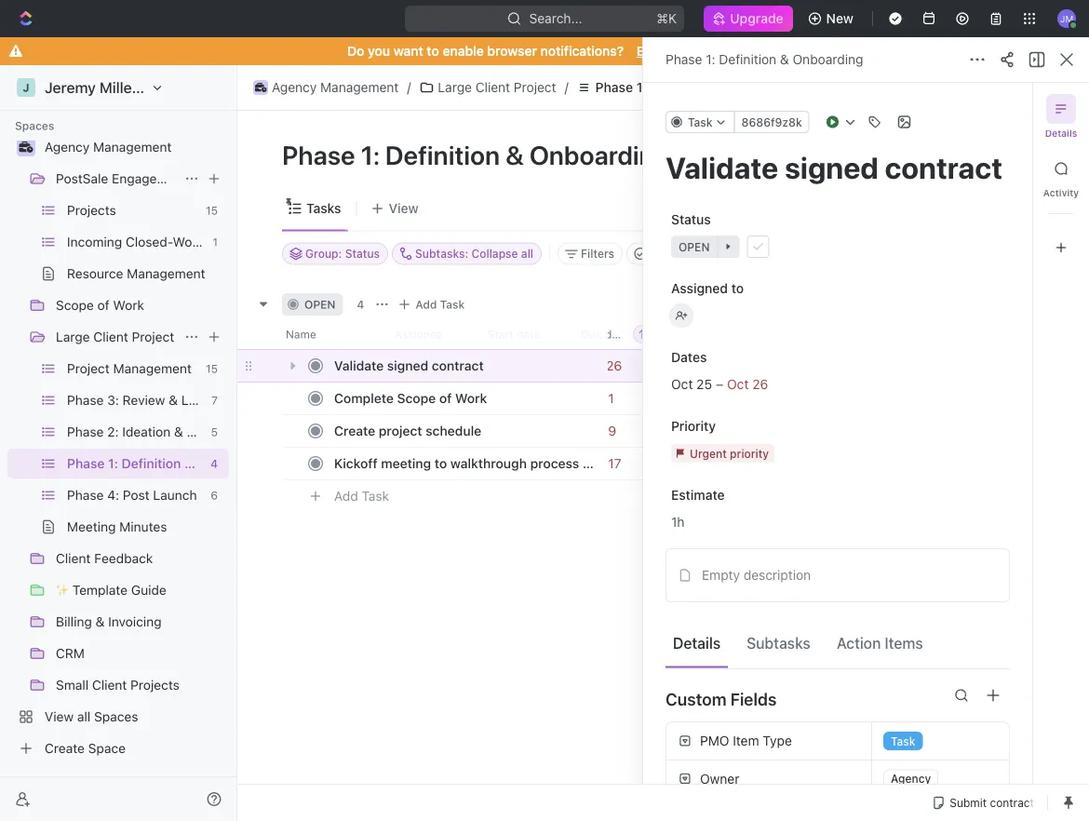Task type: describe. For each thing, give the bounding box(es) containing it.
15 for projects
[[206, 204, 218, 217]]

resource
[[67, 266, 123, 281]]

0 vertical spatial agency
[[272, 80, 317, 95]]

this
[[719, 43, 742, 59]]

empty
[[702, 568, 740, 583]]

subtasks
[[747, 634, 811, 652]]

0 horizontal spatial spaces
[[15, 119, 54, 132]]

tasks link
[[303, 196, 341, 222]]

share
[[865, 80, 901, 95]]

spaces inside tree
[[94, 709, 138, 724]]

urgent
[[690, 447, 727, 460]]

1 horizontal spatial work
[[455, 390, 487, 406]]

share button
[[854, 73, 912, 102]]

name
[[286, 327, 316, 340]]

filters button
[[558, 243, 623, 265]]

client down browser
[[476, 80, 510, 95]]

0 vertical spatial hide
[[688, 43, 716, 59]]

1 vertical spatial add task
[[416, 298, 465, 311]]

project management link
[[67, 354, 198, 384]]

create space link
[[7, 734, 225, 764]]

closed-
[[126, 234, 173, 250]]

phase 3: review & launch link
[[67, 386, 225, 415]]

definition up view button
[[385, 139, 500, 170]]

1 vertical spatial project
[[132, 329, 174, 345]]

sidebar navigation
[[0, 0, 270, 821]]

–
[[716, 376, 724, 392]]

collapse
[[472, 247, 518, 260]]

action items button
[[830, 626, 931, 660]]

validate signed contract
[[334, 358, 484, 373]]

scope inside complete scope of work link
[[397, 390, 436, 406]]

client feedback
[[56, 551, 153, 566]]

task up the name dropdown button
[[440, 298, 465, 311]]

✨ template guide
[[56, 582, 166, 598]]

guide
[[131, 582, 166, 598]]

1: left this
[[706, 52, 716, 67]]

project
[[379, 423, 422, 438]]

pmo item type
[[700, 733, 792, 749]]

definition down upgrade link
[[719, 52, 777, 67]]

action
[[837, 634, 881, 652]]

kickoff
[[334, 455, 378, 471]]

workspace
[[153, 79, 231, 96]]

j
[[23, 81, 29, 94]]

1h
[[671, 515, 685, 530]]

phase up tasks
[[282, 139, 355, 170]]

new
[[644, 277, 666, 288]]

signed
[[387, 358, 429, 373]]

action items
[[837, 634, 923, 652]]

8686f9z8k button
[[734, 111, 810, 133]]

minutes
[[119, 519, 167, 535]]

0 vertical spatial large
[[438, 80, 472, 95]]

meeting minutes link
[[67, 512, 225, 542]]

onboarding inside tree
[[197, 456, 270, 471]]

0 horizontal spatial status
[[345, 247, 380, 260]]

contract
[[432, 358, 484, 373]]

1 horizontal spatial 4
[[357, 298, 364, 311]]

open inside dropdown button
[[679, 240, 710, 253]]

Edit task name text field
[[666, 150, 1010, 185]]

3:
[[107, 393, 119, 408]]

large client project inside tree
[[56, 329, 174, 345]]

crm link
[[56, 639, 225, 669]]

custom fields element
[[666, 722, 1010, 821]]

task button inside custom fields 'element'
[[873, 723, 1009, 760]]

incoming closed-won deals
[[67, 234, 237, 250]]

incoming closed-won deals link
[[67, 227, 237, 257]]

1: up view dropdown button
[[361, 139, 380, 170]]

details inside task sidebar navigation tab list
[[1045, 128, 1078, 138]]

scope inside scope of work "link"
[[56, 298, 94, 313]]

0 vertical spatial add task button
[[944, 141, 1022, 170]]

agency inside sidebar navigation
[[45, 139, 90, 155]]

review
[[123, 393, 165, 408]]

name button
[[282, 319, 608, 349]]

2 vertical spatial to
[[435, 455, 447, 471]]

postsale
[[56, 171, 108, 186]]

work inside "link"
[[113, 298, 144, 313]]

task sidebar navigation tab list
[[1041, 94, 1082, 263]]

definition down enable
[[650, 80, 710, 95]]

upgrade
[[730, 11, 784, 26]]

client feedback link
[[56, 544, 225, 574]]

1 horizontal spatial agency management link
[[249, 76, 404, 99]]

with
[[583, 455, 609, 471]]

⌘k
[[657, 11, 677, 26]]

task left task sidebar navigation tab list
[[983, 148, 1011, 163]]

phase 2: ideation & production
[[67, 424, 252, 440]]

1 horizontal spatial projects
[[130, 677, 180, 693]]

kickoff meeting to walkthrough process with client link
[[330, 450, 646, 477]]

phase inside phase 2: ideation & production "link"
[[67, 424, 104, 440]]

client down the scope of work
[[93, 329, 128, 345]]

item
[[733, 733, 759, 749]]

urgent priority
[[690, 447, 769, 460]]

do
[[347, 43, 365, 59]]

create for create project schedule
[[334, 423, 375, 438]]

0 vertical spatial phase 1: definition & onboarding link
[[666, 52, 864, 67]]

miller's
[[100, 79, 150, 96]]

meeting
[[67, 519, 116, 535]]

✨
[[56, 582, 69, 598]]

1
[[213, 236, 218, 249]]

hide inside hide button
[[750, 247, 775, 260]]

0 vertical spatial projects
[[67, 203, 116, 218]]

billing
[[56, 614, 92, 629]]

0 vertical spatial add task
[[955, 148, 1011, 163]]

25
[[697, 376, 712, 392]]

large inside tree
[[56, 329, 90, 345]]

empty description button
[[672, 561, 1004, 590]]

all inside view all spaces link
[[77, 709, 91, 724]]

description
[[744, 568, 811, 583]]

custom
[[666, 689, 727, 709]]

complete
[[334, 390, 394, 406]]

complete scope of work link
[[330, 385, 604, 412]]

dates
[[671, 350, 707, 365]]

automations
[[930, 80, 1008, 95]]

details inside button
[[673, 634, 721, 652]]

phase inside phase 3: review & launch link
[[67, 393, 104, 408]]

priority
[[671, 419, 716, 434]]

management down do
[[320, 80, 399, 95]]

tasks
[[306, 201, 341, 216]]

view for view
[[389, 201, 419, 216]]

0 horizontal spatial task button
[[666, 111, 735, 133]]

1 oct from the left
[[671, 376, 693, 392]]

incoming
[[67, 234, 122, 250]]

engagements
[[112, 171, 194, 186]]

ideation
[[122, 424, 171, 440]]

of inside "link"
[[97, 298, 110, 313]]

2 vertical spatial add task button
[[326, 485, 397, 507]]

open button
[[666, 230, 1010, 264]]

custom fields button
[[666, 677, 1010, 722]]

validate signed contract link
[[330, 352, 604, 379]]

create space
[[45, 741, 126, 756]]

projects link
[[67, 196, 198, 225]]

definition inside sidebar navigation
[[122, 456, 181, 471]]

postsale engagements
[[56, 171, 194, 186]]

phase 3: review & launch
[[67, 393, 225, 408]]

1 / from the left
[[407, 80, 411, 95]]

scope of work
[[56, 298, 144, 313]]

won
[[173, 234, 200, 250]]

phase 2: ideation & production link
[[67, 417, 252, 447]]

small client projects
[[56, 677, 180, 693]]



Task type: locate. For each thing, give the bounding box(es) containing it.
0 vertical spatial agency management link
[[249, 76, 404, 99]]

to right the assigned
[[732, 281, 744, 296]]

agency management up postsale engagements
[[45, 139, 172, 155]]

add down kickoff
[[334, 488, 358, 503]]

phase 1: definition & onboarding link down upgrade at the right top of page
[[666, 52, 864, 67]]

1 vertical spatial 4
[[211, 457, 218, 470]]

management inside the resource management link
[[127, 266, 205, 281]]

client up ✨
[[56, 551, 91, 566]]

oct left 25
[[671, 376, 693, 392]]

0 vertical spatial scope
[[56, 298, 94, 313]]

phase up phase 4: post launch
[[67, 456, 105, 471]]

1 horizontal spatial of
[[439, 390, 452, 406]]

view down small
[[45, 709, 74, 724]]

project
[[514, 80, 557, 95], [132, 329, 174, 345], [67, 361, 110, 376]]

view inside tree
[[45, 709, 74, 724]]

client
[[612, 455, 646, 471]]

1 vertical spatial large client project link
[[56, 322, 177, 352]]

oct right –
[[727, 376, 749, 392]]

0 vertical spatial 15
[[206, 204, 218, 217]]

0 horizontal spatial large client project link
[[56, 322, 177, 352]]

0 vertical spatial details
[[1045, 128, 1078, 138]]

enable
[[443, 43, 484, 59]]

view button
[[365, 196, 425, 222]]

subtasks: collapse all
[[415, 247, 534, 260]]

create project schedule link
[[330, 417, 604, 444]]

agency management link down do
[[249, 76, 404, 99]]

& inside "link"
[[96, 614, 105, 629]]

create up kickoff
[[334, 423, 375, 438]]

space
[[88, 741, 126, 756]]

group:
[[305, 247, 342, 260]]

details up activity
[[1045, 128, 1078, 138]]

spaces
[[15, 119, 54, 132], [94, 709, 138, 724]]

1 vertical spatial all
[[77, 709, 91, 724]]

view button
[[365, 187, 425, 230]]

0 horizontal spatial agency management
[[45, 139, 172, 155]]

2 15 from the top
[[206, 362, 218, 375]]

1 vertical spatial status
[[345, 247, 380, 260]]

large client project link down browser
[[415, 76, 561, 99]]

details up custom
[[673, 634, 721, 652]]

&
[[780, 52, 789, 67], [713, 80, 722, 95], [506, 139, 524, 170], [169, 393, 178, 408], [174, 424, 183, 440], [184, 456, 194, 471], [96, 614, 105, 629]]

phase inside phase 4: post launch link
[[67, 487, 104, 503]]

validate
[[334, 358, 384, 373]]

management up the phase 3: review & launch
[[113, 361, 192, 376]]

phase 1: definition & onboarding inside sidebar navigation
[[67, 456, 270, 471]]

date
[[605, 327, 629, 340]]

1 horizontal spatial large
[[438, 80, 472, 95]]

scope down resource
[[56, 298, 94, 313]]

1 vertical spatial of
[[439, 390, 452, 406]]

0 vertical spatial of
[[97, 298, 110, 313]]

1 vertical spatial agency management link
[[45, 132, 225, 162]]

1 horizontal spatial agency
[[272, 80, 317, 95]]

1 vertical spatial phase 1: definition & onboarding link
[[572, 76, 803, 99]]

1 horizontal spatial oct
[[727, 376, 749, 392]]

create inside tree
[[45, 741, 85, 756]]

1 vertical spatial large
[[56, 329, 90, 345]]

add task up the name dropdown button
[[416, 298, 465, 311]]

view all spaces link
[[7, 702, 225, 732]]

0 horizontal spatial projects
[[67, 203, 116, 218]]

15 up 1
[[206, 204, 218, 217]]

0 vertical spatial create
[[334, 423, 375, 438]]

1 horizontal spatial all
[[521, 247, 534, 260]]

1: down enable
[[637, 80, 647, 95]]

Search tasks... text field
[[858, 240, 1044, 268]]

add task button down automations button
[[944, 141, 1022, 170]]

management inside project management link
[[113, 361, 192, 376]]

details
[[1045, 128, 1078, 138], [673, 634, 721, 652]]

2 vertical spatial add
[[334, 488, 358, 503]]

add
[[621, 277, 642, 288]]

add down automations button
[[955, 148, 980, 163]]

0 vertical spatial work
[[113, 298, 144, 313]]

agency button
[[873, 761, 1009, 797]]

0 horizontal spatial open
[[305, 298, 336, 311]]

automations button
[[920, 74, 1017, 102]]

agency management down do
[[272, 80, 399, 95]]

task button left the 8686f9z8k
[[666, 111, 735, 133]]

0 vertical spatial all
[[521, 247, 534, 260]]

large
[[438, 80, 472, 95], [56, 329, 90, 345]]

add task down kickoff
[[334, 488, 389, 503]]

tree containing agency management
[[7, 0, 270, 764]]

2 / from the left
[[565, 80, 569, 95]]

1 15 from the top
[[206, 204, 218, 217]]

phase down notifications?
[[596, 80, 633, 95]]

estimate
[[671, 487, 725, 503]]

upgrade link
[[704, 6, 793, 32]]

1 horizontal spatial agency management
[[272, 80, 399, 95]]

2 vertical spatial agency
[[891, 772, 931, 785]]

0 vertical spatial large client project
[[438, 80, 557, 95]]

0 horizontal spatial business time image
[[19, 142, 33, 153]]

launch
[[181, 393, 225, 408], [153, 487, 197, 503]]

phase 1: definition & onboarding link down phase 2: ideation & production "link"
[[67, 449, 270, 479]]

1 horizontal spatial business time image
[[255, 83, 267, 92]]

add task button
[[944, 141, 1022, 170], [393, 293, 472, 315], [326, 485, 397, 507]]

26
[[753, 376, 769, 392]]

large down the scope of work
[[56, 329, 90, 345]]

subtasks:
[[415, 247, 469, 260]]

8686f9z8k
[[742, 115, 802, 128]]

work
[[113, 298, 144, 313], [455, 390, 487, 406]]

0 horizontal spatial add
[[334, 488, 358, 503]]

agency management link up postsale engagements
[[45, 132, 225, 162]]

0 horizontal spatial scope
[[56, 298, 94, 313]]

walkthrough
[[451, 455, 527, 471]]

details button
[[666, 626, 728, 660]]

billing & invoicing link
[[56, 607, 225, 637]]

scope down validate signed contract
[[397, 390, 436, 406]]

1 vertical spatial add task button
[[393, 293, 472, 315]]

open up status
[[679, 240, 710, 253]]

template
[[72, 582, 128, 598]]

1 horizontal spatial /
[[565, 80, 569, 95]]

due
[[581, 327, 602, 340]]

6
[[211, 489, 218, 502]]

view all spaces
[[45, 709, 138, 724]]

0 horizontal spatial add task
[[334, 488, 389, 503]]

1 horizontal spatial add
[[416, 298, 437, 311]]

2 horizontal spatial add task
[[955, 148, 1011, 163]]

0 horizontal spatial of
[[97, 298, 110, 313]]

do you want to enable browser notifications? enable hide this
[[347, 43, 742, 59]]

0 vertical spatial large client project link
[[415, 76, 561, 99]]

/ down want
[[407, 80, 411, 95]]

1 vertical spatial details
[[673, 634, 721, 652]]

business time image right workspace
[[255, 83, 267, 92]]

0 horizontal spatial work
[[113, 298, 144, 313]]

large client project link up project management
[[56, 322, 177, 352]]

complete scope of work
[[334, 390, 487, 406]]

2 vertical spatial add task
[[334, 488, 389, 503]]

5
[[211, 426, 218, 439]]

business time image
[[255, 83, 267, 92], [19, 142, 33, 153]]

postsale engagements link
[[56, 164, 194, 194]]

large down enable
[[438, 80, 472, 95]]

spaces down small client projects
[[94, 709, 138, 724]]

0 vertical spatial status
[[671, 212, 711, 227]]

work down validate signed contract link
[[455, 390, 487, 406]]

view up subtasks:
[[389, 201, 419, 216]]

tree inside sidebar navigation
[[7, 0, 270, 764]]

0 vertical spatial task button
[[666, 111, 735, 133]]

0 vertical spatial project
[[514, 80, 557, 95]]

0 horizontal spatial agency management link
[[45, 132, 225, 162]]

task down kickoff
[[362, 488, 389, 503]]

jeremy miller's workspace, , element
[[17, 78, 35, 97]]

0 horizontal spatial project
[[67, 361, 110, 376]]

phase 4: post launch
[[67, 487, 197, 503]]

all
[[521, 247, 534, 260], [77, 709, 91, 724]]

2 horizontal spatial project
[[514, 80, 557, 95]]

1 horizontal spatial hide
[[750, 247, 775, 260]]

project down scope of work "link"
[[132, 329, 174, 345]]

search...
[[529, 11, 582, 26]]

create down view all spaces
[[45, 741, 85, 756]]

agency inside agency dropdown button
[[891, 772, 931, 785]]

to right meeting
[[435, 455, 447, 471]]

& inside "link"
[[174, 424, 183, 440]]

projects down crm link
[[130, 677, 180, 693]]

0 vertical spatial to
[[427, 43, 439, 59]]

task
[[688, 115, 713, 128], [983, 148, 1011, 163], [440, 298, 465, 311], [362, 488, 389, 503], [891, 735, 916, 748]]

2 horizontal spatial add
[[955, 148, 980, 163]]

0 vertical spatial 4
[[357, 298, 364, 311]]

business time image down 'jeremy miller's workspace, ,' element
[[19, 142, 33, 153]]

all right collapse
[[521, 247, 534, 260]]

urgent priority button
[[666, 437, 1010, 470]]

2 vertical spatial phase 1: definition & onboarding link
[[67, 449, 270, 479]]

2 horizontal spatial agency
[[891, 772, 931, 785]]

15 for project management
[[206, 362, 218, 375]]

1 vertical spatial hide
[[750, 247, 775, 260]]

launch right post
[[153, 487, 197, 503]]

task left the 8686f9z8k
[[688, 115, 713, 128]]

0 horizontal spatial create
[[45, 741, 85, 756]]

agency management link
[[249, 76, 404, 99], [45, 132, 225, 162]]

all up create space
[[77, 709, 91, 724]]

task up agency dropdown button
[[891, 735, 916, 748]]

1 vertical spatial spaces
[[94, 709, 138, 724]]

1 horizontal spatial status
[[671, 212, 711, 227]]

1 vertical spatial view
[[45, 709, 74, 724]]

add task button up the name dropdown button
[[393, 293, 472, 315]]

large client project down browser
[[438, 80, 557, 95]]

definition down ideation on the bottom
[[122, 456, 181, 471]]

work down the resource management
[[113, 298, 144, 313]]

large client project up project management
[[56, 329, 174, 345]]

projects
[[67, 203, 116, 218], [130, 677, 180, 693]]

management down incoming closed-won deals link
[[127, 266, 205, 281]]

1 horizontal spatial details
[[1045, 128, 1078, 138]]

business time image inside sidebar navigation
[[19, 142, 33, 153]]

4:
[[107, 487, 119, 503]]

launch up 5
[[181, 393, 225, 408]]

0 horizontal spatial large client project
[[56, 329, 174, 345]]

15 up "7"
[[206, 362, 218, 375]]

1 horizontal spatial spaces
[[94, 709, 138, 724]]

2 oct from the left
[[727, 376, 749, 392]]

spaces down 'jeremy miller's workspace, ,' element
[[15, 119, 54, 132]]

schedule
[[426, 423, 482, 438]]

1: inside tree
[[108, 456, 118, 471]]

of up schedule
[[439, 390, 452, 406]]

task button up agency dropdown button
[[873, 723, 1009, 760]]

1 vertical spatial to
[[732, 281, 744, 296]]

✨ template guide link
[[56, 575, 225, 605]]

4 up the '6'
[[211, 457, 218, 470]]

agency management inside tree
[[45, 139, 172, 155]]

jeremy
[[45, 79, 96, 96]]

phase left 4:
[[67, 487, 104, 503]]

0 horizontal spatial agency
[[45, 139, 90, 155]]

2 vertical spatial project
[[67, 361, 110, 376]]

1 vertical spatial create
[[45, 741, 85, 756]]

4 inside sidebar navigation
[[211, 457, 218, 470]]

project up '3:'
[[67, 361, 110, 376]]

to right want
[[427, 43, 439, 59]]

0 vertical spatial business time image
[[255, 83, 267, 92]]

1 horizontal spatial scope
[[397, 390, 436, 406]]

status
[[669, 277, 706, 288]]

1 vertical spatial add
[[416, 298, 437, 311]]

add task
[[955, 148, 1011, 163], [416, 298, 465, 311], [334, 488, 389, 503]]

1 vertical spatial launch
[[153, 487, 197, 503]]

view inside button
[[389, 201, 419, 216]]

create for create space
[[45, 741, 85, 756]]

phase 1: definition & onboarding
[[666, 52, 864, 67], [596, 80, 798, 95], [282, 139, 675, 170], [67, 456, 270, 471]]

view for view all spaces
[[45, 709, 74, 724]]

meeting minutes
[[67, 519, 167, 535]]

owner
[[700, 771, 740, 786]]

phase 1: definition & onboarding link down enable
[[572, 76, 803, 99]]

0 horizontal spatial 4
[[211, 457, 218, 470]]

add up the name dropdown button
[[416, 298, 437, 311]]

new button
[[800, 4, 865, 34]]

invoicing
[[108, 614, 162, 629]]

0 vertical spatial launch
[[181, 393, 225, 408]]

0 horizontal spatial all
[[77, 709, 91, 724]]

priority
[[730, 447, 769, 460]]

resource management link
[[67, 259, 225, 289]]

filters
[[581, 247, 615, 260]]

0 horizontal spatial details
[[673, 634, 721, 652]]

add task button down kickoff
[[326, 485, 397, 507]]

activity
[[1044, 187, 1079, 198]]

1: up 4:
[[108, 456, 118, 471]]

post
[[123, 487, 150, 503]]

create project schedule
[[334, 423, 482, 438]]

/ down notifications?
[[565, 80, 569, 95]]

phase
[[666, 52, 703, 67], [596, 80, 633, 95], [282, 139, 355, 170], [67, 393, 104, 408], [67, 424, 104, 440], [67, 456, 105, 471], [67, 487, 104, 503]]

open up name
[[305, 298, 336, 311]]

you
[[368, 43, 390, 59]]

task inside custom fields 'element'
[[891, 735, 916, 748]]

phase down ⌘k
[[666, 52, 703, 67]]

1 vertical spatial work
[[455, 390, 487, 406]]

0 vertical spatial spaces
[[15, 119, 54, 132]]

large client project
[[438, 80, 557, 95], [56, 329, 174, 345]]

0 horizontal spatial view
[[45, 709, 74, 724]]

/
[[407, 80, 411, 95], [565, 80, 569, 95]]

scope of work link
[[56, 291, 225, 320]]

client
[[476, 80, 510, 95], [93, 329, 128, 345], [56, 551, 91, 566], [92, 677, 127, 693]]

4 down 'group: status'
[[357, 298, 364, 311]]

kickoff meeting to walkthrough process with client
[[334, 455, 646, 471]]

projects up incoming at the top of the page
[[67, 203, 116, 218]]

agency
[[272, 80, 317, 95], [45, 139, 90, 155], [891, 772, 931, 785]]

1 horizontal spatial large client project link
[[415, 76, 561, 99]]

7
[[212, 394, 218, 407]]

1 vertical spatial agency management
[[45, 139, 172, 155]]

phase left 2: on the bottom left of page
[[67, 424, 104, 440]]

0 vertical spatial agency management
[[272, 80, 399, 95]]

1 vertical spatial open
[[305, 298, 336, 311]]

empty description
[[702, 568, 811, 583]]

meeting
[[381, 455, 431, 471]]

1 horizontal spatial project
[[132, 329, 174, 345]]

tree
[[7, 0, 270, 764]]

new
[[827, 11, 854, 26]]

0 horizontal spatial hide
[[688, 43, 716, 59]]

project down do you want to enable browser notifications? enable hide this
[[514, 80, 557, 95]]

add
[[955, 148, 980, 163], [416, 298, 437, 311], [334, 488, 358, 503]]

1 horizontal spatial large client project
[[438, 80, 557, 95]]

add task down automations button
[[955, 148, 1011, 163]]

1 vertical spatial business time image
[[19, 142, 33, 153]]

status right group:
[[345, 247, 380, 260]]

phase left '3:'
[[67, 393, 104, 408]]

management up postsale engagements
[[93, 139, 172, 155]]

view
[[389, 201, 419, 216], [45, 709, 74, 724]]

1 horizontal spatial create
[[334, 423, 375, 438]]

status up status
[[671, 212, 711, 227]]

of down resource
[[97, 298, 110, 313]]

browser
[[487, 43, 537, 59]]

client up view all spaces link
[[92, 677, 127, 693]]

scope
[[56, 298, 94, 313], [397, 390, 436, 406]]



Task type: vqa. For each thing, say whether or not it's contained in the screenshot.


